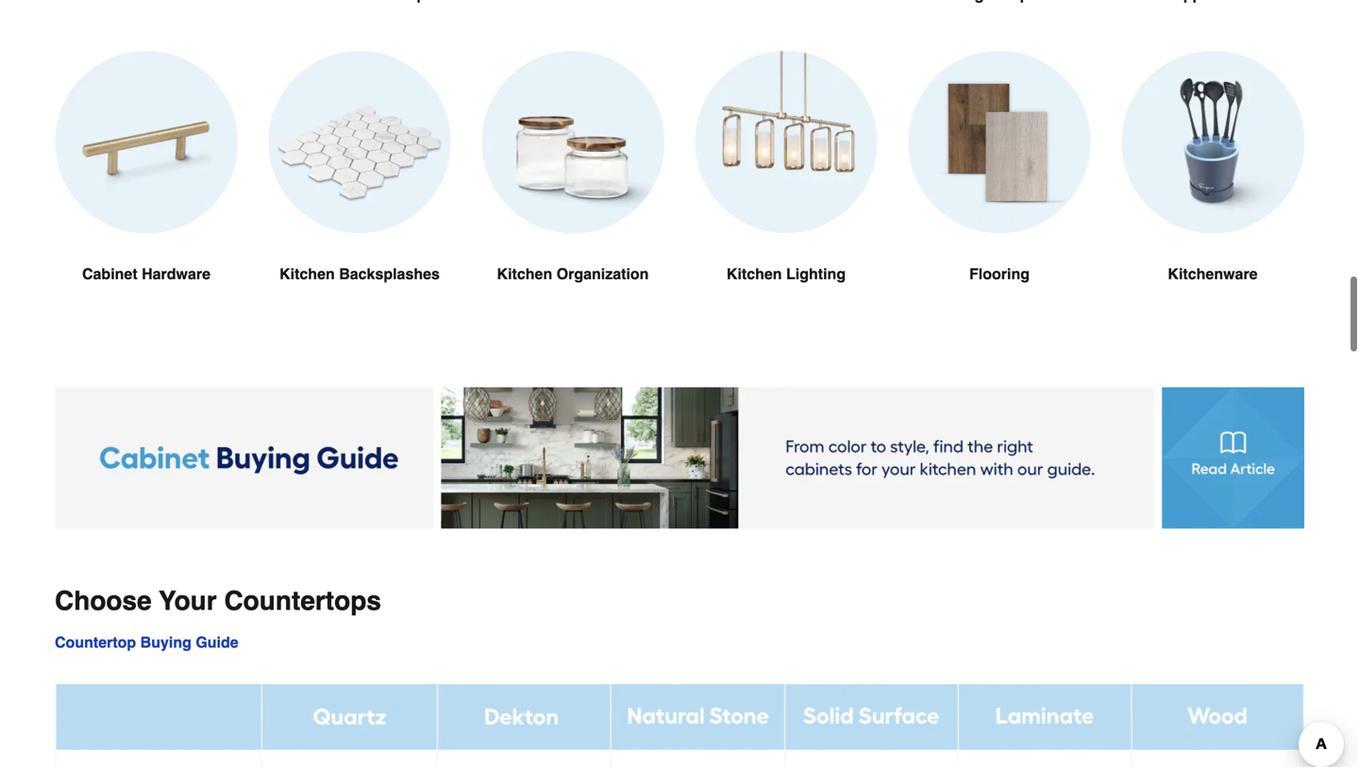 Task type: vqa. For each thing, say whether or not it's contained in the screenshot.
Plumbing Link
no



Task type: describe. For each thing, give the bounding box(es) containing it.
a blue crock set with a ladle, spaghetti spoon, slotted turner, slotted spoon and solid spoon. image
[[1122, 51, 1305, 235]]

kitchen organization
[[497, 265, 649, 283]]

a medium-brown wood flooring sample and a light wood flooring sample. image
[[908, 51, 1092, 234]]

cabinet hardware
[[82, 265, 211, 283]]

lighting
[[787, 265, 846, 283]]

buying
[[140, 634, 192, 652]]

guide
[[196, 634, 239, 652]]

kitchen lighting
[[727, 265, 846, 283]]

countertops
[[224, 587, 381, 617]]

kitchen for kitchen lighting
[[727, 265, 782, 283]]

countertop
[[55, 634, 136, 652]]

hardware
[[142, 265, 211, 283]]

choose your countertops
[[55, 587, 381, 617]]

kitchen for kitchen organization
[[497, 265, 553, 283]]

backsplashes
[[339, 265, 440, 283]]

organization
[[557, 265, 649, 283]]



Task type: locate. For each thing, give the bounding box(es) containing it.
kitchen organization link
[[482, 51, 665, 331]]

1 kitchen from the left
[[280, 265, 335, 283]]

flooring
[[970, 265, 1030, 283]]

3 kitchen from the left
[[727, 265, 782, 283]]

kitchen backsplashes
[[280, 265, 440, 283]]

kitchen lighting link
[[695, 51, 878, 331]]

kitchen inside "link"
[[497, 265, 553, 283]]

from color to style, find the right cabinets for your kitchen with our guide. read article. image
[[55, 388, 1305, 530]]

flooring link
[[908, 51, 1092, 331]]

two clear glass canisters with wood lids. image
[[482, 51, 665, 235]]

white hexagon-shaped kitchen backsplash tiles. image
[[268, 51, 451, 234]]

a chart comparing different countertop materials. image
[[55, 685, 1305, 768]]

cabinet hardware link
[[55, 51, 238, 331]]

countertop buying guide link
[[55, 634, 239, 652]]

choose
[[55, 587, 152, 617]]

your
[[159, 587, 217, 617]]

kitchen left backsplashes in the top of the page
[[280, 265, 335, 283]]

kitchen left the organization
[[497, 265, 553, 283]]

kitchenware
[[1168, 265, 1258, 283]]

countertop buying guide
[[55, 634, 239, 652]]

2 kitchen from the left
[[497, 265, 553, 283]]

kitchenware link
[[1122, 51, 1305, 331]]

0 horizontal spatial kitchen
[[280, 265, 335, 283]]

a gold linear kitchen island light with frosted glass shades. image
[[695, 51, 878, 234]]

kitchen for kitchen backsplashes
[[280, 265, 335, 283]]

2 horizontal spatial kitchen
[[727, 265, 782, 283]]

cabinet
[[82, 265, 138, 283]]

kitchen left lighting
[[727, 265, 782, 283]]

a gold cabinet handle. image
[[55, 51, 238, 235]]

kitchen
[[280, 265, 335, 283], [497, 265, 553, 283], [727, 265, 782, 283]]

1 horizontal spatial kitchen
[[497, 265, 553, 283]]

kitchen backsplashes link
[[268, 51, 451, 331]]

kitchen inside "link"
[[727, 265, 782, 283]]



